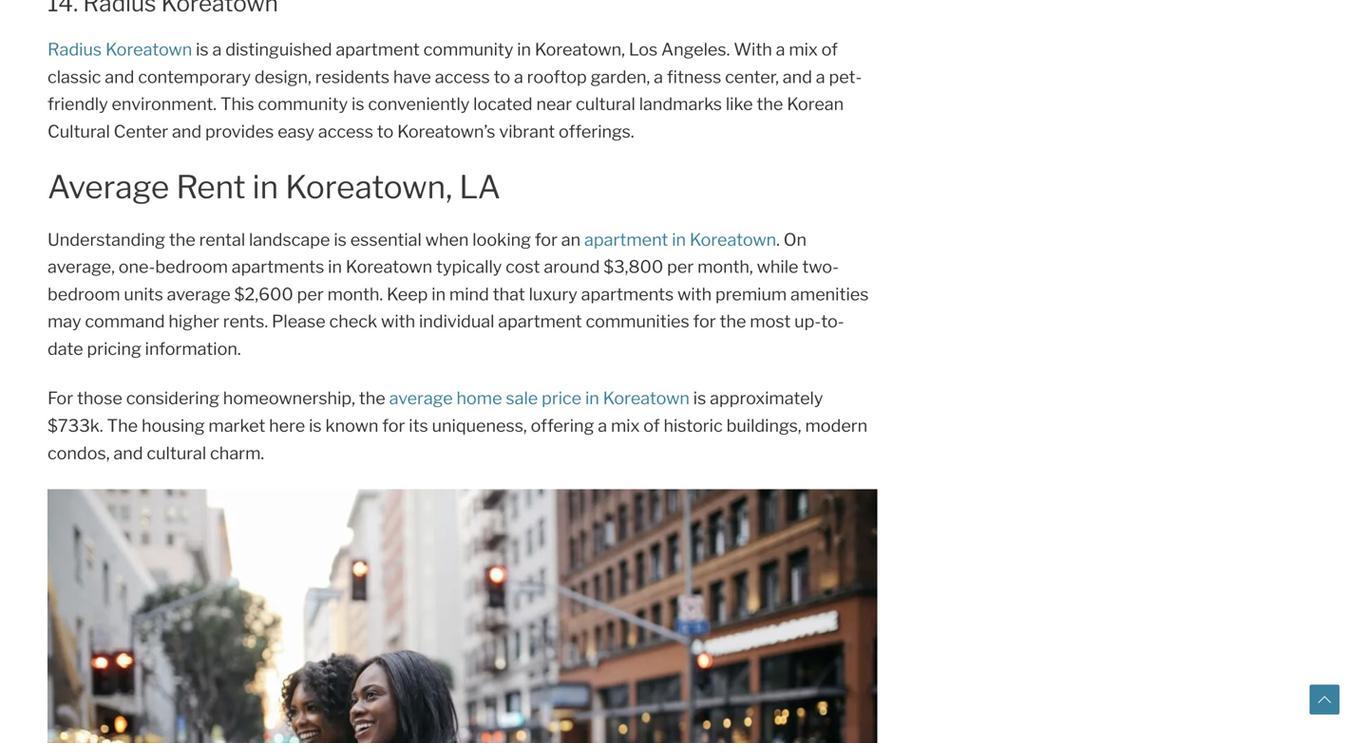 Task type: describe. For each thing, give the bounding box(es) containing it.
pricing
[[87, 339, 141, 360]]

please
[[272, 311, 326, 332]]

month.
[[327, 284, 383, 305]]

when
[[425, 229, 469, 250]]

cultural
[[48, 121, 110, 142]]

residents
[[315, 66, 390, 87]]

environment.
[[112, 94, 217, 115]]

radius
[[48, 39, 102, 60]]

modern
[[805, 416, 868, 437]]

fitness
[[667, 66, 721, 87]]

amenities
[[790, 284, 869, 305]]

a up contemporary
[[212, 39, 222, 60]]

near
[[536, 94, 572, 115]]

is a distinguished apartment community in koreatown, los angeles. with a mix of classic and contemporary design, residents have access to a rooftop garden, a fitness center, and a pet- friendly environment. this community is conveniently located near cultural landmarks like the korean cultural center and provides easy access to koreatown's vibrant offerings.
[[48, 39, 862, 142]]

check
[[329, 311, 377, 332]]

mind
[[449, 284, 489, 305]]

in up the communities
[[672, 229, 686, 250]]

average
[[48, 168, 169, 206]]

premium
[[715, 284, 787, 305]]

rooftop
[[527, 66, 587, 87]]

friendly
[[48, 94, 108, 115]]

that
[[493, 284, 525, 305]]

of inside is a distinguished apartment community in koreatown, los angeles. with a mix of classic and contemporary design, residents have access to a rooftop garden, a fitness center, and a pet- friendly environment. this community is conveniently located near cultural landmarks like the korean cultural center and provides easy access to koreatown's vibrant offerings.
[[821, 39, 838, 60]]

while
[[757, 257, 799, 278]]

homeownership,
[[223, 388, 355, 409]]

a right with
[[776, 39, 785, 60]]

two-
[[802, 257, 839, 278]]

contemporary
[[138, 66, 251, 87]]

month,
[[697, 257, 753, 278]]

like
[[726, 94, 753, 115]]

korean
[[787, 94, 844, 115]]

conveniently
[[368, 94, 470, 115]]

is right here
[[309, 416, 322, 437]]

located
[[473, 94, 533, 115]]

1 vertical spatial koreatown,
[[285, 168, 452, 206]]

vibrant
[[499, 121, 555, 142]]

an
[[561, 229, 581, 250]]

. on average, one-bedroom apartments in koreatown typically cost around $3,800 per month, while two- bedroom units average $2,600 per month. keep in mind that luxury apartments with premium amenities may command higher rents. please check with individual apartment communities for the most up-to- date pricing information.
[[48, 229, 869, 360]]

with
[[734, 39, 772, 60]]

0 vertical spatial with
[[677, 284, 712, 305]]

units
[[124, 284, 163, 305]]

la
[[459, 168, 501, 206]]

most
[[750, 311, 791, 332]]

offering
[[531, 416, 594, 437]]

the inside is a distinguished apartment community in koreatown, los angeles. with a mix of classic and contemporary design, residents have access to a rooftop garden, a fitness center, and a pet- friendly environment. this community is conveniently located near cultural landmarks like the korean cultural center and provides easy access to koreatown's vibrant offerings.
[[757, 94, 783, 115]]

0 horizontal spatial to
[[377, 121, 394, 142]]

apartment inside . on average, one-bedroom apartments in koreatown typically cost around $3,800 per month, while two- bedroom units average $2,600 per month. keep in mind that luxury apartments with premium amenities may command higher rents. please check with individual apartment communities for the most up-to- date pricing information.
[[498, 311, 582, 332]]

$733k.
[[48, 416, 103, 437]]

1 horizontal spatial bedroom
[[155, 257, 228, 278]]

radius koreatown
[[48, 39, 192, 60]]

those
[[77, 388, 122, 409]]

on
[[784, 229, 807, 250]]

approximately
[[710, 388, 823, 409]]

may
[[48, 311, 81, 332]]

to-
[[821, 311, 844, 332]]

for
[[48, 388, 73, 409]]

is up contemporary
[[196, 39, 209, 60]]

garden,
[[591, 66, 650, 87]]

is up historic
[[693, 388, 706, 409]]

understanding the rental landscape is essential when looking for an apartment in koreatown
[[48, 229, 776, 250]]

rent
[[176, 168, 246, 206]]

keep
[[387, 284, 428, 305]]

one-
[[119, 257, 155, 278]]

here
[[269, 416, 305, 437]]

cost
[[506, 257, 540, 278]]

have
[[393, 66, 431, 87]]

koreatown, inside is a distinguished apartment community in koreatown, los angeles. with a mix of classic and contemporary design, residents have access to a rooftop garden, a fitness center, and a pet- friendly environment. this community is conveniently located near cultural landmarks like the korean cultural center and provides easy access to koreatown's vibrant offerings.
[[535, 39, 625, 60]]

typically
[[436, 257, 502, 278]]

average,
[[48, 257, 115, 278]]

luxury
[[529, 284, 577, 305]]

home
[[457, 388, 502, 409]]

offerings.
[[559, 121, 634, 142]]

$2,600
[[234, 284, 293, 305]]

buildings,
[[726, 416, 801, 437]]

communities
[[586, 311, 689, 332]]

up-
[[794, 311, 821, 332]]

the
[[107, 416, 138, 437]]

.
[[776, 229, 780, 250]]

cultural inside is a distinguished apartment community in koreatown, los angeles. with a mix of classic and contemporary design, residents have access to a rooftop garden, a fitness center, and a pet- friendly environment. this community is conveniently located near cultural landmarks like the korean cultural center and provides easy access to koreatown's vibrant offerings.
[[576, 94, 635, 115]]

mix inside is a distinguished apartment community in koreatown, los angeles. with a mix of classic and contemporary design, residents have access to a rooftop garden, a fitness center, and a pet- friendly environment. this community is conveniently located near cultural landmarks like the korean cultural center and provides easy access to koreatown's vibrant offerings.
[[789, 39, 818, 60]]

essential
[[350, 229, 422, 250]]

command
[[85, 311, 165, 332]]

charm.
[[210, 443, 264, 464]]



Task type: locate. For each thing, give the bounding box(es) containing it.
for left its
[[382, 416, 405, 437]]

cultural up offerings.
[[576, 94, 635, 115]]

is left essential
[[334, 229, 347, 250]]

cultural
[[576, 94, 635, 115], [147, 443, 206, 464]]

to down conveniently
[[377, 121, 394, 142]]

for those considering homeownership, the average home sale price in koreatown
[[48, 388, 690, 409]]

information.
[[145, 339, 241, 360]]

0 vertical spatial per
[[667, 257, 694, 278]]

apartment inside is a distinguished apartment community in koreatown, los angeles. with a mix of classic and contemporary design, residents have access to a rooftop garden, a fitness center, and a pet- friendly environment. this community is conveniently located near cultural landmarks like the korean cultural center and provides easy access to koreatown's vibrant offerings.
[[336, 39, 420, 60]]

apartment in koreatown link
[[584, 229, 776, 250]]

average up its
[[389, 388, 453, 409]]

0 vertical spatial community
[[423, 39, 513, 60]]

1 horizontal spatial community
[[423, 39, 513, 60]]

rents.
[[223, 311, 268, 332]]

community up have
[[423, 39, 513, 60]]

0 vertical spatial of
[[821, 39, 838, 60]]

1 vertical spatial for
[[693, 311, 716, 332]]

0 horizontal spatial apartments
[[232, 257, 324, 278]]

to up "located"
[[494, 66, 510, 87]]

center,
[[725, 66, 779, 87]]

0 vertical spatial bedroom
[[155, 257, 228, 278]]

1 vertical spatial mix
[[611, 416, 640, 437]]

2 vertical spatial apartment
[[498, 311, 582, 332]]

historic
[[664, 416, 723, 437]]

average home sale price in koreatown link
[[389, 388, 690, 409]]

per
[[667, 257, 694, 278], [297, 284, 324, 305]]

walking in downtown los angeles _ getty image
[[48, 490, 877, 744]]

0 horizontal spatial of
[[643, 416, 660, 437]]

a left the pet-
[[816, 66, 825, 87]]

1 horizontal spatial of
[[821, 39, 838, 60]]

1 horizontal spatial koreatown,
[[535, 39, 625, 60]]

1 vertical spatial community
[[258, 94, 348, 115]]

0 vertical spatial to
[[494, 66, 510, 87]]

0 horizontal spatial for
[[382, 416, 405, 437]]

2 horizontal spatial apartment
[[584, 229, 668, 250]]

per up please
[[297, 284, 324, 305]]

koreatown's
[[397, 121, 495, 142]]

access
[[435, 66, 490, 87], [318, 121, 373, 142]]

of inside is approximately $733k. the housing market here is known for its uniqueness, offering a mix of historic buildings, modern condos, and cultural charm.
[[643, 416, 660, 437]]

0 vertical spatial access
[[435, 66, 490, 87]]

0 vertical spatial koreatown,
[[535, 39, 625, 60]]

and
[[105, 66, 134, 87], [783, 66, 812, 87], [172, 121, 202, 142], [113, 443, 143, 464]]

the right like
[[757, 94, 783, 115]]

los
[[629, 39, 658, 60]]

average rent in koreatown, la
[[48, 168, 501, 206]]

$3,800
[[604, 257, 663, 278]]

is
[[196, 39, 209, 60], [352, 94, 364, 115], [334, 229, 347, 250], [693, 388, 706, 409], [309, 416, 322, 437]]

0 horizontal spatial bedroom
[[48, 284, 120, 305]]

community up 'easy'
[[258, 94, 348, 115]]

a down los
[[654, 66, 663, 87]]

2 vertical spatial for
[[382, 416, 405, 437]]

distinguished
[[225, 39, 332, 60]]

sale
[[506, 388, 538, 409]]

2 horizontal spatial for
[[693, 311, 716, 332]]

and up korean
[[783, 66, 812, 87]]

date
[[48, 339, 83, 360]]

1 horizontal spatial with
[[677, 284, 712, 305]]

koreatown inside . on average, one-bedroom apartments in koreatown typically cost around $3,800 per month, while two- bedroom units average $2,600 per month. keep in mind that luxury apartments with premium amenities may command higher rents. please check with individual apartment communities for the most up-to- date pricing information.
[[346, 257, 432, 278]]

1 vertical spatial of
[[643, 416, 660, 437]]

market
[[208, 416, 265, 437]]

the left rental
[[169, 229, 195, 250]]

0 horizontal spatial per
[[297, 284, 324, 305]]

1 vertical spatial with
[[381, 311, 415, 332]]

in
[[517, 39, 531, 60], [252, 168, 278, 206], [672, 229, 686, 250], [328, 257, 342, 278], [432, 284, 446, 305], [585, 388, 599, 409]]

apartment
[[336, 39, 420, 60], [584, 229, 668, 250], [498, 311, 582, 332]]

apartments down $3,800 at top left
[[581, 284, 674, 305]]

looking
[[472, 229, 531, 250]]

1 vertical spatial cultural
[[147, 443, 206, 464]]

1 horizontal spatial per
[[667, 257, 694, 278]]

0 horizontal spatial community
[[258, 94, 348, 115]]

of up the pet-
[[821, 39, 838, 60]]

average up the higher in the top of the page
[[167, 284, 231, 305]]

mix right with
[[789, 39, 818, 60]]

1 vertical spatial per
[[297, 284, 324, 305]]

koreatown up historic
[[603, 388, 690, 409]]

koreatown, up essential
[[285, 168, 452, 206]]

for inside . on average, one-bedroom apartments in koreatown typically cost around $3,800 per month, while two- bedroom units average $2,600 per month. keep in mind that luxury apartments with premium amenities may command higher rents. please check with individual apartment communities for the most up-to- date pricing information.
[[693, 311, 716, 332]]

with down month,
[[677, 284, 712, 305]]

apartment up residents
[[336, 39, 420, 60]]

1 vertical spatial apartments
[[581, 284, 674, 305]]

landscape
[[249, 229, 330, 250]]

bedroom down the average,
[[48, 284, 120, 305]]

radius koreatown link
[[48, 39, 192, 60]]

access up "located"
[[435, 66, 490, 87]]

0 vertical spatial for
[[535, 229, 558, 250]]

1 horizontal spatial average
[[389, 388, 453, 409]]

uniqueness,
[[432, 416, 527, 437]]

understanding
[[48, 229, 165, 250]]

easy
[[278, 121, 315, 142]]

rental
[[199, 229, 245, 250]]

of
[[821, 39, 838, 60], [643, 416, 660, 437]]

and inside is approximately $733k. the housing market here is known for its uniqueness, offering a mix of historic buildings, modern condos, and cultural charm.
[[113, 443, 143, 464]]

average inside . on average, one-bedroom apartments in koreatown typically cost around $3,800 per month, while two- bedroom units average $2,600 per month. keep in mind that luxury apartments with premium amenities may command higher rents. please check with individual apartment communities for the most up-to- date pricing information.
[[167, 284, 231, 305]]

apartment down luxury
[[498, 311, 582, 332]]

for down premium
[[693, 311, 716, 332]]

0 horizontal spatial mix
[[611, 416, 640, 437]]

1 horizontal spatial apartment
[[498, 311, 582, 332]]

considering
[[126, 388, 219, 409]]

cultural down housing
[[147, 443, 206, 464]]

the inside . on average, one-bedroom apartments in koreatown typically cost around $3,800 per month, while two- bedroom units average $2,600 per month. keep in mind that luxury apartments with premium amenities may command higher rents. please check with individual apartment communities for the most up-to- date pricing information.
[[720, 311, 746, 332]]

0 horizontal spatial average
[[167, 284, 231, 305]]

koreatown
[[105, 39, 192, 60], [690, 229, 776, 250], [346, 257, 432, 278], [603, 388, 690, 409]]

1 vertical spatial access
[[318, 121, 373, 142]]

housing
[[142, 416, 205, 437]]

the up known
[[359, 388, 385, 409]]

individual
[[419, 311, 494, 332]]

in left mind
[[432, 284, 446, 305]]

1 horizontal spatial mix
[[789, 39, 818, 60]]

0 vertical spatial mix
[[789, 39, 818, 60]]

1 horizontal spatial access
[[435, 66, 490, 87]]

mix right offering
[[611, 416, 640, 437]]

the down premium
[[720, 311, 746, 332]]

0 horizontal spatial cultural
[[147, 443, 206, 464]]

is approximately $733k. the housing market here is known for its uniqueness, offering a mix of historic buildings, modern condos, and cultural charm.
[[48, 388, 868, 464]]

mix inside is approximately $733k. the housing market here is known for its uniqueness, offering a mix of historic buildings, modern condos, and cultural charm.
[[611, 416, 640, 437]]

apartment up $3,800 at top left
[[584, 229, 668, 250]]

higher
[[169, 311, 219, 332]]

in up 'rooftop'
[[517, 39, 531, 60]]

classic
[[48, 66, 101, 87]]

and down the
[[113, 443, 143, 464]]

cultural inside is approximately $733k. the housing market here is known for its uniqueness, offering a mix of historic buildings, modern condos, and cultural charm.
[[147, 443, 206, 464]]

koreatown,
[[535, 39, 625, 60], [285, 168, 452, 206]]

access right 'easy'
[[318, 121, 373, 142]]

koreatown down essential
[[346, 257, 432, 278]]

in up month.
[[328, 257, 342, 278]]

mix
[[789, 39, 818, 60], [611, 416, 640, 437]]

angeles.
[[661, 39, 730, 60]]

0 vertical spatial average
[[167, 284, 231, 305]]

with down keep
[[381, 311, 415, 332]]

koreatown, up 'rooftop'
[[535, 39, 625, 60]]

a
[[212, 39, 222, 60], [776, 39, 785, 60], [514, 66, 523, 87], [654, 66, 663, 87], [816, 66, 825, 87], [598, 416, 607, 437]]

bedroom down rental
[[155, 257, 228, 278]]

koreatown up contemporary
[[105, 39, 192, 60]]

per down apartment in koreatown link
[[667, 257, 694, 278]]

apartments down landscape
[[232, 257, 324, 278]]

known
[[325, 416, 379, 437]]

in inside is a distinguished apartment community in koreatown, los angeles. with a mix of classic and contemporary design, residents have access to a rooftop garden, a fitness center, and a pet- friendly environment. this community is conveniently located near cultural landmarks like the korean cultural center and provides easy access to koreatown's vibrant offerings.
[[517, 39, 531, 60]]

0 horizontal spatial apartment
[[336, 39, 420, 60]]

center
[[114, 121, 168, 142]]

1 vertical spatial to
[[377, 121, 394, 142]]

its
[[409, 416, 428, 437]]

for left an
[[535, 229, 558, 250]]

in right rent
[[252, 168, 278, 206]]

and down environment.
[[172, 121, 202, 142]]

provides
[[205, 121, 274, 142]]

1 horizontal spatial for
[[535, 229, 558, 250]]

in right the "price"
[[585, 388, 599, 409]]

0 vertical spatial cultural
[[576, 94, 635, 115]]

0 vertical spatial apartment
[[336, 39, 420, 60]]

to
[[494, 66, 510, 87], [377, 121, 394, 142]]

price
[[542, 388, 582, 409]]

landmarks
[[639, 94, 722, 115]]

1 vertical spatial apartment
[[584, 229, 668, 250]]

0 horizontal spatial access
[[318, 121, 373, 142]]

this
[[220, 94, 254, 115]]

0 horizontal spatial koreatown,
[[285, 168, 452, 206]]

design,
[[255, 66, 311, 87]]

0 horizontal spatial with
[[381, 311, 415, 332]]

a right offering
[[598, 416, 607, 437]]

for
[[535, 229, 558, 250], [693, 311, 716, 332], [382, 416, 405, 437]]

1 vertical spatial average
[[389, 388, 453, 409]]

condos,
[[48, 443, 110, 464]]

0 vertical spatial apartments
[[232, 257, 324, 278]]

1 horizontal spatial to
[[494, 66, 510, 87]]

of left historic
[[643, 416, 660, 437]]

and down radius koreatown
[[105, 66, 134, 87]]

bedroom
[[155, 257, 228, 278], [48, 284, 120, 305]]

around
[[544, 257, 600, 278]]

1 vertical spatial bedroom
[[48, 284, 120, 305]]

for inside is approximately $733k. the housing market here is known for its uniqueness, offering a mix of historic buildings, modern condos, and cultural charm.
[[382, 416, 405, 437]]

koreatown up month,
[[690, 229, 776, 250]]

1 horizontal spatial cultural
[[576, 94, 635, 115]]

a up "located"
[[514, 66, 523, 87]]

is down residents
[[352, 94, 364, 115]]

pet-
[[829, 66, 862, 87]]

1 horizontal spatial apartments
[[581, 284, 674, 305]]

a inside is approximately $733k. the housing market here is known for its uniqueness, offering a mix of historic buildings, modern condos, and cultural charm.
[[598, 416, 607, 437]]



Task type: vqa. For each thing, say whether or not it's contained in the screenshot.
|
no



